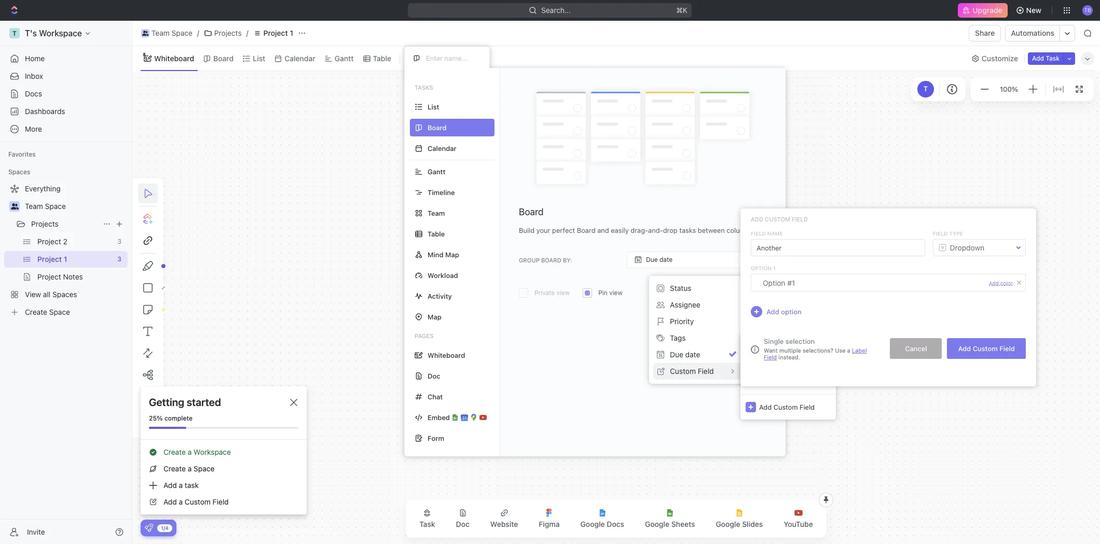 Task type: describe. For each thing, give the bounding box(es) containing it.
inbox link
[[4, 68, 128, 85]]

0 vertical spatial task
[[1046, 54, 1060, 62]]

1 horizontal spatial map
[[445, 250, 459, 259]]

home link
[[4, 50, 128, 67]]

status
[[670, 284, 692, 293]]

want multiple selections? use a
[[764, 347, 852, 354]]

label field
[[764, 347, 867, 361]]

1 horizontal spatial team
[[152, 29, 170, 37]]

activity
[[428, 292, 452, 300]]

field inside custom field dropdown button
[[698, 367, 714, 376]]

close image
[[290, 399, 297, 406]]

100% button
[[998, 83, 1021, 95]]

1 horizontal spatial team space
[[152, 29, 193, 37]]

selection
[[786, 337, 815, 346]]

new
[[1027, 6, 1042, 15]]

calendar link
[[283, 51, 316, 66]]

single
[[764, 337, 784, 346]]

custom inside add custom field button
[[973, 344, 998, 353]]

website button
[[482, 503, 527, 535]]

sheets
[[672, 520, 695, 529]]

0 horizontal spatial doc
[[428, 372, 441, 380]]

slides
[[742, 520, 763, 529]]

custom field
[[670, 367, 714, 376]]

field inside label field
[[764, 354, 777, 361]]

team space inside sidebar "navigation"
[[25, 202, 66, 211]]

100%
[[1000, 85, 1019, 93]]

tree inside sidebar "navigation"
[[4, 181, 128, 321]]

25% complete
[[149, 415, 193, 423]]

date for due date button
[[686, 350, 701, 359]]

due date for due date button
[[670, 350, 701, 359]]

inbox
[[25, 72, 43, 80]]

onboarding checklist button image
[[145, 524, 153, 533]]

favorites button
[[4, 148, 40, 161]]

label
[[852, 347, 867, 354]]

customize
[[982, 54, 1019, 63]]

google for google sheets
[[645, 520, 670, 529]]

0 vertical spatial space
[[172, 29, 193, 37]]

add color
[[989, 280, 1013, 286]]

create a space
[[164, 465, 215, 473]]

project 1
[[264, 29, 293, 37]]

dashboards
[[25, 107, 65, 116]]

space inside sidebar "navigation"
[[45, 202, 66, 211]]

complete
[[165, 415, 193, 423]]

Enter name... field
[[425, 53, 481, 63]]

team inside sidebar "navigation"
[[25, 202, 43, 211]]

workspace
[[194, 448, 231, 457]]

google slides button
[[708, 503, 772, 535]]

2 horizontal spatial board
[[736, 289, 755, 298]]

view button
[[404, 51, 438, 66]]

add custom field button
[[741, 395, 836, 420]]

youtube button
[[776, 503, 822, 535]]

task
[[185, 481, 199, 490]]

list link
[[251, 51, 265, 66]]

google docs button
[[572, 503, 633, 535]]

due date button
[[654, 347, 741, 363]]

date for due date dropdown button
[[660, 256, 673, 264]]

1 vertical spatial whiteboard
[[428, 351, 465, 360]]

0 horizontal spatial map
[[428, 313, 442, 321]]

due date for due date dropdown button
[[646, 256, 673, 264]]

instead.
[[777, 354, 800, 361]]

getting started
[[149, 397, 221, 409]]

1 horizontal spatial projects link
[[201, 27, 244, 39]]

embed
[[428, 413, 450, 422]]

started
[[187, 397, 221, 409]]

automations
[[1011, 29, 1055, 37]]

home
[[25, 54, 45, 63]]

add board
[[721, 289, 755, 298]]

youtube
[[784, 520, 813, 529]]

create for create a space
[[164, 465, 186, 473]]

add option
[[767, 308, 802, 316]]

add color button
[[989, 280, 1013, 286]]

a for custom
[[179, 498, 183, 507]]

docs link
[[4, 86, 128, 102]]

create for create a workspace
[[164, 448, 186, 457]]

docs inside button
[[607, 520, 625, 529]]

project 1 link
[[251, 27, 296, 39]]

a right use in the bottom of the page
[[848, 347, 851, 354]]

doc inside button
[[456, 520, 470, 529]]

share
[[976, 29, 995, 37]]

by:
[[563, 257, 572, 264]]

add task button
[[1028, 52, 1064, 65]]

google for google docs
[[581, 520, 605, 529]]

selections?
[[803, 347, 834, 354]]

0 vertical spatial team space link
[[139, 27, 195, 39]]

figma
[[539, 520, 560, 529]]

⌘k
[[677, 6, 688, 15]]

invite
[[27, 528, 45, 537]]

group
[[519, 257, 540, 264]]

google docs
[[581, 520, 625, 529]]

2 / from the left
[[246, 29, 249, 37]]

i
[[755, 346, 756, 353]]

a for task
[[179, 481, 183, 490]]

1 vertical spatial projects link
[[31, 216, 99, 233]]

add custom field inside dropdown button
[[759, 403, 815, 411]]

website
[[491, 520, 518, 529]]

1 horizontal spatial gantt
[[428, 167, 446, 176]]

new button
[[1012, 2, 1048, 19]]

status button
[[654, 280, 741, 297]]

add inside dropdown button
[[759, 403, 772, 411]]

type
[[950, 230, 963, 237]]

mind map
[[428, 250, 459, 259]]

multiple
[[780, 347, 801, 354]]

field inside add custom field button
[[1000, 344, 1015, 353]]

upgrade
[[973, 6, 1003, 15]]

cancel button
[[891, 338, 942, 359]]

workload
[[428, 271, 458, 280]]

dropdown
[[950, 243, 985, 252]]

getting
[[149, 397, 184, 409]]

team space link inside sidebar "navigation"
[[25, 198, 126, 215]]

0 vertical spatial projects
[[214, 29, 242, 37]]

1 horizontal spatial list
[[428, 103, 439, 111]]



Task type: locate. For each thing, give the bounding box(es) containing it.
1 right project
[[290, 29, 293, 37]]

project
[[264, 29, 288, 37]]

0 horizontal spatial /
[[197, 29, 199, 37]]

custom field button
[[654, 363, 741, 380]]

2 google from the left
[[645, 520, 670, 529]]

due date up custom field
[[670, 350, 701, 359]]

1 horizontal spatial calendar
[[428, 144, 457, 152]]

1 google from the left
[[581, 520, 605, 529]]

1 vertical spatial date
[[686, 350, 701, 359]]

team space
[[152, 29, 193, 37], [25, 202, 66, 211]]

0 horizontal spatial date
[[660, 256, 673, 264]]

spaces
[[8, 168, 30, 176]]

field inside add custom field dropdown button
[[800, 403, 815, 411]]

priority button
[[654, 314, 741, 330]]

calendar
[[285, 54, 316, 63], [428, 144, 457, 152]]

google sheets button
[[637, 503, 704, 535]]

google left slides
[[716, 520, 741, 529]]

field
[[792, 216, 808, 223], [751, 230, 766, 237], [933, 230, 948, 237], [1000, 344, 1015, 353], [764, 354, 777, 361], [698, 367, 714, 376], [800, 403, 815, 411], [213, 498, 229, 507]]

1 horizontal spatial team space link
[[139, 27, 195, 39]]

0 vertical spatial calendar
[[285, 54, 316, 63]]

due date button
[[627, 252, 767, 268]]

field name
[[751, 230, 783, 237]]

0 vertical spatial list
[[253, 54, 265, 63]]

customize button
[[969, 51, 1022, 66]]

projects inside sidebar "navigation"
[[31, 220, 59, 228]]

1 horizontal spatial 1
[[773, 265, 776, 272]]

0 vertical spatial whiteboard
[[154, 54, 194, 63]]

1 horizontal spatial board
[[519, 207, 544, 218]]

team space down spaces at the top of page
[[25, 202, 66, 211]]

favorites
[[8, 151, 36, 158]]

table
[[373, 54, 391, 63], [428, 230, 445, 238]]

list down view
[[428, 103, 439, 111]]

projects
[[214, 29, 242, 37], [31, 220, 59, 228]]

gantt up timeline
[[428, 167, 446, 176]]

1 vertical spatial task
[[420, 520, 435, 529]]

table link
[[371, 51, 391, 66]]

calendar up timeline
[[428, 144, 457, 152]]

single selection
[[764, 337, 815, 346]]

due date
[[646, 256, 673, 264], [670, 350, 701, 359]]

1 horizontal spatial table
[[428, 230, 445, 238]]

task left doc button
[[420, 520, 435, 529]]

tags
[[670, 334, 686, 343]]

0 horizontal spatial projects
[[31, 220, 59, 228]]

1 vertical spatial calendar
[[428, 144, 457, 152]]

0 vertical spatial gantt
[[335, 54, 354, 63]]

whiteboard left board link
[[154, 54, 194, 63]]

board
[[213, 54, 234, 63], [519, 207, 544, 218], [736, 289, 755, 298]]

0 vertical spatial docs
[[25, 89, 42, 98]]

2 vertical spatial add custom field
[[759, 403, 815, 411]]

date up the status
[[660, 256, 673, 264]]

field type
[[933, 230, 963, 237]]

1 horizontal spatial google
[[645, 520, 670, 529]]

google inside "button"
[[645, 520, 670, 529]]

user group image inside sidebar "navigation"
[[11, 204, 18, 210]]

add
[[1033, 54, 1045, 62], [751, 216, 764, 223], [989, 280, 999, 286], [721, 289, 734, 298], [767, 308, 780, 316], [959, 344, 971, 353], [759, 403, 772, 411], [164, 481, 177, 490], [164, 498, 177, 507]]

1
[[290, 29, 293, 37], [773, 265, 776, 272]]

board up group in the top left of the page
[[519, 207, 544, 218]]

onboarding checklist button element
[[145, 524, 153, 533]]

create up create a space
[[164, 448, 186, 457]]

0 vertical spatial 1
[[290, 29, 293, 37]]

tags button
[[654, 330, 741, 347]]

0 horizontal spatial team space link
[[25, 198, 126, 215]]

due inside dropdown button
[[646, 256, 658, 264]]

0 vertical spatial create
[[164, 448, 186, 457]]

0 horizontal spatial docs
[[25, 89, 42, 98]]

a for space
[[188, 465, 192, 473]]

view
[[418, 54, 435, 63]]

google sheets
[[645, 520, 695, 529]]

1 for option 1
[[773, 265, 776, 272]]

0 vertical spatial projects link
[[201, 27, 244, 39]]

add task
[[1033, 54, 1060, 62]]

table right gantt link
[[373, 54, 391, 63]]

1 vertical spatial add custom field
[[959, 344, 1015, 353]]

0 vertical spatial doc
[[428, 372, 441, 380]]

gantt link
[[333, 51, 354, 66]]

add a task
[[164, 481, 199, 490]]

1 vertical spatial docs
[[607, 520, 625, 529]]

custom
[[765, 216, 791, 223], [973, 344, 998, 353], [670, 367, 696, 376], [774, 403, 798, 411], [185, 498, 211, 507]]

2 vertical spatial space
[[194, 465, 215, 473]]

0 vertical spatial user group image
[[142, 31, 149, 36]]

0 vertical spatial due
[[646, 256, 658, 264]]

team space link
[[139, 27, 195, 39], [25, 198, 126, 215]]

doc button
[[448, 503, 478, 535]]

1 vertical spatial board
[[519, 207, 544, 218]]

1 / from the left
[[197, 29, 199, 37]]

team
[[152, 29, 170, 37], [25, 202, 43, 211], [428, 209, 445, 217]]

whiteboard link
[[152, 51, 194, 66]]

map right mind
[[445, 250, 459, 259]]

name
[[768, 230, 783, 237]]

tree containing team space
[[4, 181, 128, 321]]

docs inside sidebar "navigation"
[[25, 89, 42, 98]]

1 horizontal spatial date
[[686, 350, 701, 359]]

board down option
[[736, 289, 755, 298]]

due inside button
[[670, 350, 684, 359]]

form
[[428, 434, 444, 443]]

cancel
[[905, 344, 928, 353]]

0 horizontal spatial task
[[420, 520, 435, 529]]

add custom field inside button
[[959, 344, 1015, 353]]

task down automations button
[[1046, 54, 1060, 62]]

calendar down project 1
[[285, 54, 316, 63]]

1 vertical spatial map
[[428, 313, 442, 321]]

due for due date dropdown button
[[646, 256, 658, 264]]

1 horizontal spatial user group image
[[142, 31, 149, 36]]

2 vertical spatial board
[[736, 289, 755, 298]]

board inside board link
[[213, 54, 234, 63]]

option
[[781, 308, 802, 316]]

0 vertical spatial map
[[445, 250, 459, 259]]

a
[[848, 347, 851, 354], [188, 448, 192, 457], [188, 465, 192, 473], [179, 481, 183, 490], [179, 498, 183, 507]]

board left list link
[[213, 54, 234, 63]]

user group image
[[142, 31, 149, 36], [11, 204, 18, 210]]

date
[[660, 256, 673, 264], [686, 350, 701, 359]]

date up custom field
[[686, 350, 701, 359]]

sidebar navigation
[[0, 21, 132, 545]]

a up task
[[188, 465, 192, 473]]

gantt left table link
[[335, 54, 354, 63]]

1 vertical spatial doc
[[456, 520, 470, 529]]

create up add a task
[[164, 465, 186, 473]]

google slides
[[716, 520, 763, 529]]

google inside button
[[716, 520, 741, 529]]

upgrade link
[[959, 3, 1008, 18]]

1 vertical spatial 1
[[773, 265, 776, 272]]

assignee button
[[654, 297, 741, 314]]

1 vertical spatial table
[[428, 230, 445, 238]]

2 horizontal spatial space
[[194, 465, 215, 473]]

2 horizontal spatial google
[[716, 520, 741, 529]]

list down project 1 link
[[253, 54, 265, 63]]

timeline
[[428, 188, 455, 196]]

1 vertical spatial gantt
[[428, 167, 446, 176]]

0 vertical spatial table
[[373, 54, 391, 63]]

Search... text field
[[761, 338, 831, 354]]

1 vertical spatial team space link
[[25, 198, 126, 215]]

priority
[[670, 317, 694, 326]]

1 create from the top
[[164, 448, 186, 457]]

0 horizontal spatial projects link
[[31, 216, 99, 233]]

1/4
[[161, 525, 169, 531]]

/
[[197, 29, 199, 37], [246, 29, 249, 37]]

add a custom field
[[164, 498, 229, 507]]

0 horizontal spatial team
[[25, 202, 43, 211]]

1 vertical spatial user group image
[[11, 204, 18, 210]]

0 vertical spatial add custom field
[[751, 216, 808, 223]]

due date inside due date dropdown button
[[646, 256, 673, 264]]

google left sheets
[[645, 520, 670, 529]]

0 horizontal spatial gantt
[[335, 54, 354, 63]]

1 for project 1
[[290, 29, 293, 37]]

date inside button
[[686, 350, 701, 359]]

1 vertical spatial list
[[428, 103, 439, 111]]

map down activity
[[428, 313, 442, 321]]

0 horizontal spatial calendar
[[285, 54, 316, 63]]

team space up whiteboard link
[[152, 29, 193, 37]]

3 google from the left
[[716, 520, 741, 529]]

figma button
[[531, 503, 568, 535]]

option
[[751, 265, 772, 272]]

Option name... text field
[[763, 275, 984, 291]]

1 right option
[[773, 265, 776, 272]]

assignee
[[670, 301, 701, 309]]

0 vertical spatial team space
[[152, 29, 193, 37]]

team up whiteboard link
[[152, 29, 170, 37]]

due date inside due date button
[[670, 350, 701, 359]]

0 horizontal spatial google
[[581, 520, 605, 529]]

group board by:
[[519, 257, 572, 264]]

a for workspace
[[188, 448, 192, 457]]

Enter name... text field
[[751, 239, 925, 256]]

0 vertical spatial date
[[660, 256, 673, 264]]

1 horizontal spatial doc
[[456, 520, 470, 529]]

mind
[[428, 250, 444, 259]]

google right figma
[[581, 520, 605, 529]]

0 horizontal spatial table
[[373, 54, 391, 63]]

google inside button
[[581, 520, 605, 529]]

custom inside custom field dropdown button
[[670, 367, 696, 376]]

task button
[[411, 503, 444, 535]]

1 vertical spatial due date
[[670, 350, 701, 359]]

doc up chat
[[428, 372, 441, 380]]

0 horizontal spatial board
[[213, 54, 234, 63]]

board link
[[211, 51, 234, 66]]

whiteboard up chat
[[428, 351, 465, 360]]

doc
[[428, 372, 441, 380], [456, 520, 470, 529]]

0 horizontal spatial whiteboard
[[154, 54, 194, 63]]

0 horizontal spatial list
[[253, 54, 265, 63]]

0 vertical spatial due date
[[646, 256, 673, 264]]

chat
[[428, 393, 443, 401]]

a down add a task
[[179, 498, 183, 507]]

0 horizontal spatial user group image
[[11, 204, 18, 210]]

team down timeline
[[428, 209, 445, 217]]

dashboards link
[[4, 103, 128, 120]]

0 horizontal spatial due
[[646, 256, 658, 264]]

share button
[[969, 25, 1002, 42]]

a up create a space
[[188, 448, 192, 457]]

2 horizontal spatial team
[[428, 209, 445, 217]]

want
[[764, 347, 778, 354]]

1 horizontal spatial due
[[670, 350, 684, 359]]

user group image inside team space link
[[142, 31, 149, 36]]

whiteboard
[[154, 54, 194, 63], [428, 351, 465, 360]]

1 horizontal spatial docs
[[607, 520, 625, 529]]

due date up the status
[[646, 256, 673, 264]]

table up mind
[[428, 230, 445, 238]]

0 horizontal spatial space
[[45, 202, 66, 211]]

due for due date button
[[670, 350, 684, 359]]

team down spaces at the top of page
[[25, 202, 43, 211]]

google for google slides
[[716, 520, 741, 529]]

a left task
[[179, 481, 183, 490]]

1 horizontal spatial space
[[172, 29, 193, 37]]

1 vertical spatial team space
[[25, 202, 66, 211]]

tree
[[4, 181, 128, 321]]

1 horizontal spatial /
[[246, 29, 249, 37]]

1 vertical spatial space
[[45, 202, 66, 211]]

1 vertical spatial create
[[164, 465, 186, 473]]

1 horizontal spatial task
[[1046, 54, 1060, 62]]

1 horizontal spatial projects
[[214, 29, 242, 37]]

1 vertical spatial projects
[[31, 220, 59, 228]]

option 1
[[751, 265, 776, 272]]

add custom field button
[[948, 338, 1026, 359]]

0 horizontal spatial team space
[[25, 202, 66, 211]]

automations button
[[1006, 25, 1060, 41]]

1 horizontal spatial whiteboard
[[428, 351, 465, 360]]

projects link
[[201, 27, 244, 39], [31, 216, 99, 233]]

use
[[835, 347, 846, 354]]

docs
[[25, 89, 42, 98], [607, 520, 625, 529]]

view button
[[404, 46, 438, 71]]

25%
[[149, 415, 163, 423]]

doc right task button
[[456, 520, 470, 529]]

date inside dropdown button
[[660, 256, 673, 264]]

1 vertical spatial due
[[670, 350, 684, 359]]

color
[[1001, 280, 1013, 286]]

2 create from the top
[[164, 465, 186, 473]]

t
[[924, 85, 928, 93]]

0 horizontal spatial 1
[[290, 29, 293, 37]]

board
[[541, 257, 562, 264]]

0 vertical spatial board
[[213, 54, 234, 63]]

search...
[[542, 6, 571, 15]]

custom inside add custom field dropdown button
[[774, 403, 798, 411]]



Task type: vqa. For each thing, say whether or not it's contained in the screenshot.
1st row from the bottom of the page
no



